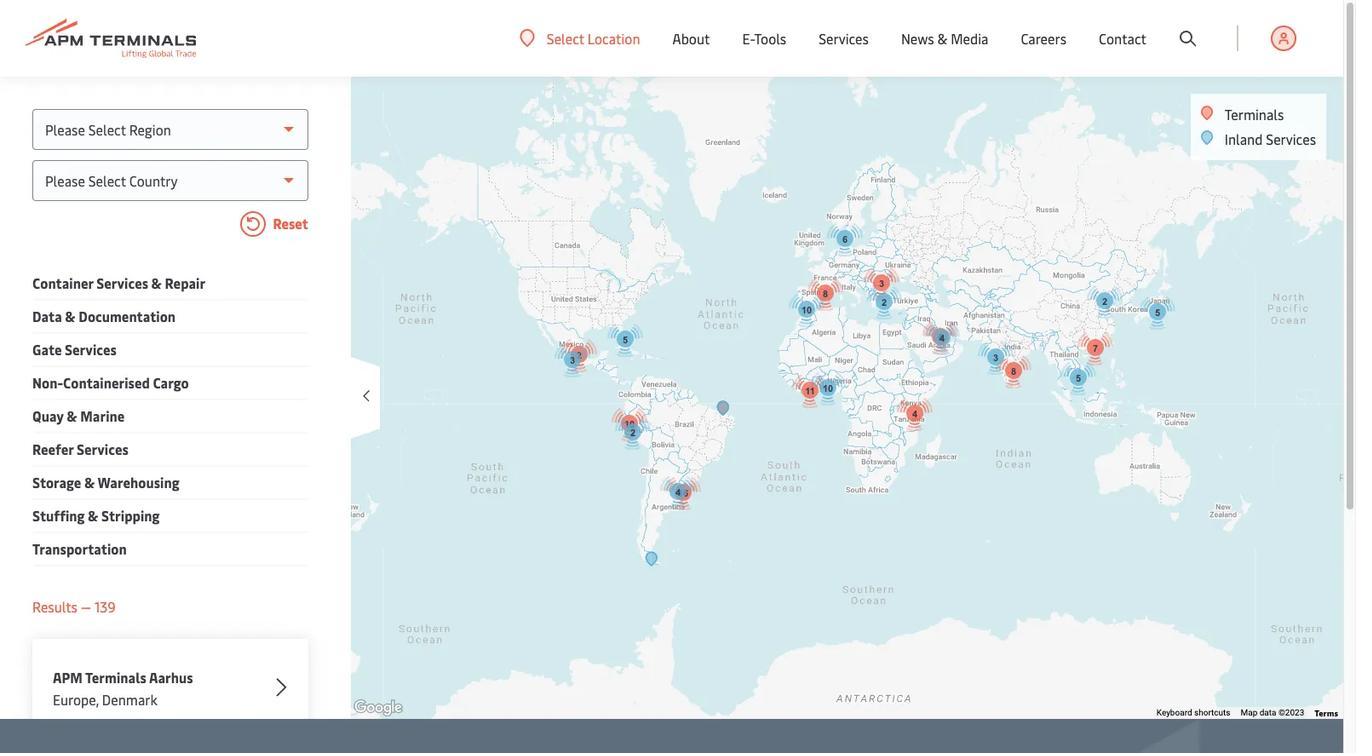 Task type: describe. For each thing, give the bounding box(es) containing it.
map region
[[165, 0, 1356, 753]]

services button
[[819, 0, 869, 77]]

—
[[81, 597, 91, 616]]

news
[[901, 29, 934, 48]]

gate
[[32, 340, 62, 359]]

non-
[[32, 373, 63, 392]]

& for documentation
[[65, 307, 76, 325]]

inland services
[[1225, 129, 1316, 148]]

7
[[1092, 343, 1098, 354]]

storage
[[32, 473, 81, 492]]

storage & warehousing button
[[32, 471, 179, 494]]

terms link
[[1315, 707, 1338, 719]]

reefer
[[32, 440, 74, 458]]

contact
[[1099, 29, 1147, 48]]

non-containerised cargo
[[32, 373, 189, 392]]

reefer services
[[32, 440, 128, 458]]

google image
[[350, 697, 406, 719]]

1 horizontal spatial 4
[[912, 409, 917, 419]]

services for gate services
[[65, 340, 117, 359]]

services for inland services
[[1266, 129, 1316, 148]]

services for container services & repair
[[96, 273, 148, 292]]

stuffing
[[32, 506, 85, 525]]

map data ©2023
[[1241, 708, 1304, 717]]

data
[[1260, 708, 1277, 717]]

0 horizontal spatial 3
[[569, 355, 575, 365]]

0 horizontal spatial 4
[[675, 487, 680, 497]]

results
[[32, 597, 77, 616]]

container
[[32, 273, 93, 292]]

0 vertical spatial 4
[[939, 333, 944, 343]]

5 3
[[622, 335, 998, 363]]

gate services button
[[32, 338, 117, 361]]

contact button
[[1099, 0, 1147, 77]]

0 vertical spatial 6
[[842, 234, 847, 244]]

data & documentation button
[[32, 305, 176, 328]]

about
[[673, 29, 710, 48]]

11
[[805, 386, 815, 396]]

1 horizontal spatial 3
[[879, 279, 884, 289]]

results — 139
[[32, 597, 116, 616]]

news & media
[[901, 29, 989, 48]]

reset button
[[32, 211, 308, 240]]

5 inside 5 3
[[622, 335, 627, 345]]

containerised
[[63, 373, 150, 392]]

keyboard
[[1157, 708, 1192, 717]]

& for warehousing
[[84, 473, 95, 492]]

1 horizontal spatial terminals
[[1225, 105, 1284, 124]]

0 vertical spatial 5
[[1155, 308, 1160, 318]]

1 horizontal spatial 5
[[1075, 373, 1081, 383]]

keyboard shortcuts button
[[1157, 707, 1231, 719]]

quay & marine
[[32, 406, 125, 425]]

services for reefer services
[[77, 440, 128, 458]]

map
[[1241, 708, 1258, 717]]

repair
[[165, 273, 205, 292]]



Task type: vqa. For each thing, say whether or not it's contained in the screenshot.
on
no



Task type: locate. For each thing, give the bounding box(es) containing it.
media
[[951, 29, 989, 48]]

quay
[[32, 406, 64, 425]]

careers
[[1021, 29, 1067, 48]]

1 horizontal spatial 6
[[937, 332, 943, 342]]

cargo
[[153, 373, 189, 392]]

&
[[938, 29, 948, 48], [151, 273, 162, 292], [65, 307, 76, 325], [67, 406, 77, 425], [84, 473, 95, 492], [88, 506, 98, 525]]

& right data
[[65, 307, 76, 325]]

news & media button
[[901, 0, 989, 77]]

container services & repair
[[32, 273, 205, 292]]

select location button
[[520, 29, 640, 47]]

services right tools
[[819, 29, 869, 48]]

data & documentation
[[32, 307, 176, 325]]

0 horizontal spatial 6
[[842, 234, 847, 244]]

©2023
[[1279, 708, 1304, 717]]

3 inside 5 3
[[993, 353, 998, 363]]

services down the marine
[[77, 440, 128, 458]]

location
[[588, 29, 640, 47]]

1 vertical spatial 10
[[822, 383, 833, 394]]

1 horizontal spatial 10
[[801, 305, 812, 315]]

3
[[879, 279, 884, 289], [993, 353, 998, 363], [569, 355, 575, 365]]

1 vertical spatial terminals
[[85, 668, 146, 687]]

2 horizontal spatial 5
[[1155, 308, 1160, 318]]

139
[[95, 597, 116, 616]]

terminals up inland
[[1225, 105, 1284, 124]]

shortcuts
[[1194, 708, 1231, 717]]

2 vertical spatial 5
[[1075, 373, 1081, 383]]

& right the news
[[938, 29, 948, 48]]

quay & marine button
[[32, 405, 125, 428]]

10
[[801, 305, 812, 315], [822, 383, 833, 394], [624, 419, 634, 429]]

& left the repair
[[151, 273, 162, 292]]

denmark
[[102, 690, 157, 709]]

2 horizontal spatial 4
[[939, 333, 944, 343]]

apm
[[53, 668, 83, 687]]

keyboard shortcuts
[[1157, 708, 1231, 717]]

select
[[547, 29, 584, 47]]

& for marine
[[67, 406, 77, 425]]

2 vertical spatial 10
[[624, 419, 634, 429]]

select location
[[547, 29, 640, 47]]

inland
[[1225, 129, 1263, 148]]

& right the quay
[[67, 406, 77, 425]]

0 horizontal spatial 5
[[622, 335, 627, 345]]

terminals inside the apm terminals aarhus europe, denmark
[[85, 668, 146, 687]]

0 horizontal spatial 8
[[822, 289, 828, 299]]

0 horizontal spatial terminals
[[85, 668, 146, 687]]

services up documentation
[[96, 273, 148, 292]]

1 vertical spatial 8
[[1011, 366, 1016, 377]]

& right storage
[[84, 473, 95, 492]]

terminals up denmark
[[85, 668, 146, 687]]

stripping
[[101, 506, 160, 525]]

e-tools button
[[742, 0, 786, 77]]

& inside "button"
[[67, 406, 77, 425]]

2 horizontal spatial 10
[[822, 383, 833, 394]]

container services & repair button
[[32, 272, 205, 295]]

terms
[[1315, 707, 1338, 719]]

transportation
[[32, 539, 127, 558]]

2 vertical spatial 4
[[675, 487, 680, 497]]

europe,
[[53, 690, 99, 709]]

reefer services button
[[32, 438, 128, 461]]

data
[[32, 307, 62, 325]]

services
[[819, 29, 869, 48], [1266, 129, 1316, 148], [96, 273, 148, 292], [65, 340, 117, 359], [77, 440, 128, 458]]

reset
[[270, 214, 308, 233]]

stuffing & stripping button
[[32, 504, 160, 527]]

apm terminals aarhus europe, denmark
[[53, 668, 193, 709]]

about button
[[673, 0, 710, 77]]

4
[[939, 333, 944, 343], [912, 409, 917, 419], [675, 487, 680, 497]]

storage & warehousing
[[32, 473, 179, 492]]

careers button
[[1021, 0, 1067, 77]]

& right stuffing
[[88, 506, 98, 525]]

2 horizontal spatial 3
[[993, 353, 998, 363]]

0 vertical spatial 10
[[801, 305, 812, 315]]

non-containerised cargo button
[[32, 371, 189, 394]]

tools
[[754, 29, 786, 48]]

1 vertical spatial 5
[[622, 335, 627, 345]]

0 horizontal spatial 10
[[624, 419, 634, 429]]

& for media
[[938, 29, 948, 48]]

e-tools
[[742, 29, 786, 48]]

0 vertical spatial terminals
[[1225, 105, 1284, 124]]

services inside 'button'
[[96, 273, 148, 292]]

terminals
[[1225, 105, 1284, 124], [85, 668, 146, 687]]

16
[[678, 488, 688, 498]]

e-
[[742, 29, 754, 48]]

gate services
[[32, 340, 117, 359]]

marine
[[80, 406, 125, 425]]

5
[[1155, 308, 1160, 318], [622, 335, 627, 345], [1075, 373, 1081, 383]]

1 vertical spatial 4
[[912, 409, 917, 419]]

1 vertical spatial 6
[[937, 332, 943, 342]]

& for stripping
[[88, 506, 98, 525]]

transportation button
[[32, 538, 127, 561]]

& inside popup button
[[938, 29, 948, 48]]

documentation
[[79, 307, 176, 325]]

aarhus
[[149, 668, 193, 687]]

1 horizontal spatial 8
[[1011, 366, 1016, 377]]

6
[[842, 234, 847, 244], [937, 332, 943, 342]]

stuffing & stripping
[[32, 506, 160, 525]]

warehousing
[[98, 473, 179, 492]]

2
[[1102, 296, 1107, 307], [881, 297, 886, 308], [576, 350, 581, 360], [630, 428, 635, 438]]

8
[[822, 289, 828, 299], [1011, 366, 1016, 377]]

services right inland
[[1266, 129, 1316, 148]]

0 vertical spatial 8
[[822, 289, 828, 299]]

services down the data & documentation button
[[65, 340, 117, 359]]



